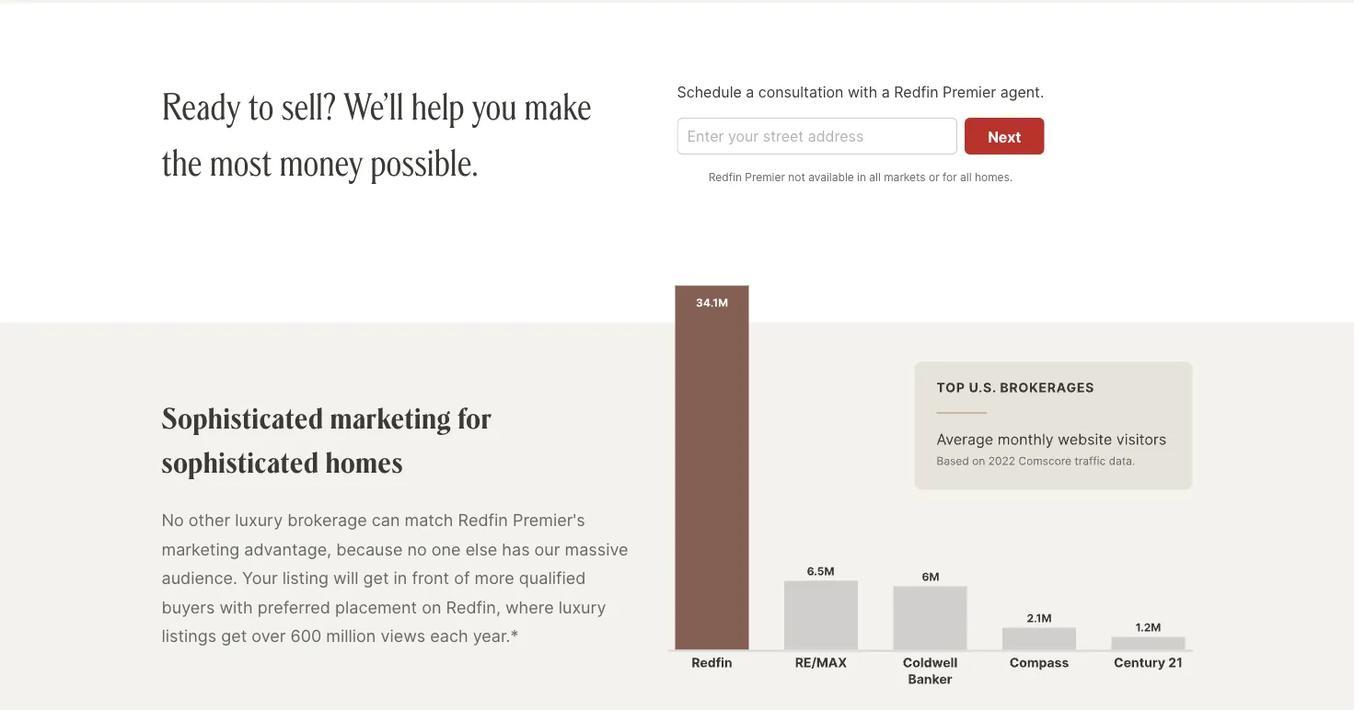 Task type: vqa. For each thing, say whether or not it's contained in the screenshot.
List options
no



Task type: describe. For each thing, give the bounding box(es) containing it.
no
[[162, 510, 184, 531]]

make
[[524, 81, 592, 129]]

1 horizontal spatial redfin
[[709, 171, 742, 184]]

advantage,
[[244, 539, 332, 560]]

1 horizontal spatial with
[[848, 83, 877, 101]]

massive
[[565, 539, 628, 560]]

sophisticated marketing for sophisticated homes
[[162, 399, 492, 481]]

more
[[475, 568, 514, 589]]

where
[[505, 597, 554, 618]]

homes
[[326, 443, 403, 481]]

2 all from the left
[[960, 171, 972, 184]]

year.*
[[473, 626, 519, 647]]

or
[[929, 171, 940, 184]]

not
[[788, 171, 805, 184]]

homes.
[[975, 171, 1013, 184]]

listing
[[282, 568, 329, 589]]

agent.
[[1000, 83, 1044, 101]]

you
[[472, 81, 517, 129]]

Enter your street address search field
[[677, 118, 958, 154]]

redfin,
[[446, 597, 501, 618]]

600
[[291, 626, 322, 647]]

1 vertical spatial luxury
[[558, 597, 606, 618]]

the
[[162, 137, 202, 186]]

sell?
[[281, 81, 336, 129]]

1 vertical spatial get
[[221, 626, 247, 647]]

2 horizontal spatial redfin
[[894, 83, 939, 101]]

no other luxury brokerage can match redfin premier's marketing advantage, because no one else has our massive audience. your listing will get in front of more qualified buyers with preferred placement on redfin, where luxury listings get over 600 million views each year.*
[[162, 510, 628, 647]]

our
[[534, 539, 560, 560]]

markets
[[884, 171, 926, 184]]

next
[[988, 128, 1021, 146]]

for inside sophisticated marketing for sophisticated homes
[[458, 399, 492, 436]]

no
[[407, 539, 427, 560]]

money
[[279, 137, 363, 186]]

of
[[454, 568, 470, 589]]

to
[[248, 81, 274, 129]]

redfin premier not available in all markets or for all homes.
[[709, 171, 1013, 184]]

with inside 'no other luxury brokerage can match redfin premier's marketing advantage, because no one else has our massive audience. your listing will get in front of more qualified buyers with preferred placement on redfin, where luxury listings get over 600 million views each year.*'
[[220, 597, 253, 618]]

has
[[502, 539, 530, 560]]

1 horizontal spatial for
[[943, 171, 957, 184]]

on
[[422, 597, 441, 618]]

consultation
[[758, 83, 844, 101]]

1 all from the left
[[869, 171, 881, 184]]

ready
[[162, 81, 241, 129]]

most
[[210, 137, 272, 186]]

marketing inside sophisticated marketing for sophisticated homes
[[330, 399, 451, 436]]

can
[[372, 510, 400, 531]]

over
[[252, 626, 286, 647]]

other
[[189, 510, 230, 531]]

2 a from the left
[[882, 83, 890, 101]]

we'll
[[344, 81, 404, 129]]



Task type: locate. For each thing, give the bounding box(es) containing it.
million
[[326, 626, 376, 647]]

0 horizontal spatial with
[[220, 597, 253, 618]]

get
[[363, 568, 389, 589], [221, 626, 247, 647]]

possible.
[[371, 137, 478, 186]]

0 horizontal spatial luxury
[[235, 510, 283, 531]]

0 horizontal spatial a
[[746, 83, 754, 101]]

0 vertical spatial premier
[[943, 83, 996, 101]]

1 horizontal spatial in
[[857, 171, 866, 184]]

all left homes.
[[960, 171, 972, 184]]

0 horizontal spatial get
[[221, 626, 247, 647]]

redfin up else
[[458, 510, 508, 531]]

0 vertical spatial redfin
[[894, 83, 939, 101]]

1 a from the left
[[746, 83, 754, 101]]

next button
[[965, 118, 1044, 154]]

1 vertical spatial for
[[458, 399, 492, 436]]

a right schedule
[[746, 83, 754, 101]]

0 vertical spatial with
[[848, 83, 877, 101]]

because
[[336, 539, 403, 560]]

your
[[242, 568, 278, 589]]

premier left not
[[745, 171, 785, 184]]

placement
[[335, 597, 417, 618]]

else
[[465, 539, 497, 560]]

sophisticated
[[162, 399, 324, 436]]

0 horizontal spatial in
[[394, 568, 407, 589]]

match
[[405, 510, 453, 531]]

1 horizontal spatial luxury
[[558, 597, 606, 618]]

a up enter your street address search box
[[882, 83, 890, 101]]

with
[[848, 83, 877, 101], [220, 597, 253, 618]]

schedule a consultation with a redfin premier agent.
[[677, 83, 1044, 101]]

1 vertical spatial in
[[394, 568, 407, 589]]

marketing inside 'no other luxury brokerage can match redfin premier's marketing advantage, because no one else has our massive audience. your listing will get in front of more qualified buyers with preferred placement on redfin, where luxury listings get over 600 million views each year.*'
[[162, 539, 240, 560]]

in left front
[[394, 568, 407, 589]]

1 horizontal spatial premier
[[943, 83, 996, 101]]

in
[[857, 171, 866, 184], [394, 568, 407, 589]]

listings
[[162, 626, 216, 647]]

0 horizontal spatial premier
[[745, 171, 785, 184]]

sophisticated
[[162, 443, 319, 481]]

views
[[381, 626, 426, 647]]

1 vertical spatial with
[[220, 597, 253, 618]]

luxury up advantage,
[[235, 510, 283, 531]]

0 horizontal spatial marketing
[[162, 539, 240, 560]]

luxury
[[235, 510, 283, 531], [558, 597, 606, 618]]

redfin
[[894, 83, 939, 101], [709, 171, 742, 184], [458, 510, 508, 531]]

with down your
[[220, 597, 253, 618]]

ready to sell? we'll help you make the most money possible.
[[162, 81, 592, 186]]

0 horizontal spatial for
[[458, 399, 492, 436]]

1 vertical spatial premier
[[745, 171, 785, 184]]

schedule
[[677, 83, 742, 101]]

get left over at the left bottom of the page
[[221, 626, 247, 647]]

0 vertical spatial in
[[857, 171, 866, 184]]

0 vertical spatial marketing
[[330, 399, 451, 436]]

1 horizontal spatial all
[[960, 171, 972, 184]]

redfin left not
[[709, 171, 742, 184]]

1 vertical spatial redfin
[[709, 171, 742, 184]]

premier's
[[513, 510, 585, 531]]

buyers
[[162, 597, 215, 618]]

1 horizontal spatial a
[[882, 83, 890, 101]]

in inside 'no other luxury brokerage can match redfin premier's marketing advantage, because no one else has our massive audience. your listing will get in front of more qualified buyers with preferred placement on redfin, where luxury listings get over 600 million views each year.*'
[[394, 568, 407, 589]]

brokerage stats chart image
[[668, 286, 1193, 688]]

a
[[746, 83, 754, 101], [882, 83, 890, 101]]

brokerage
[[287, 510, 367, 531]]

qualified
[[519, 568, 586, 589]]

front
[[412, 568, 449, 589]]

preferred
[[258, 597, 330, 618]]

2 vertical spatial redfin
[[458, 510, 508, 531]]

all left markets
[[869, 171, 881, 184]]

each
[[430, 626, 468, 647]]

0 vertical spatial get
[[363, 568, 389, 589]]

all
[[869, 171, 881, 184], [960, 171, 972, 184]]

marketing up homes
[[330, 399, 451, 436]]

1 vertical spatial marketing
[[162, 539, 240, 560]]

1 horizontal spatial marketing
[[330, 399, 451, 436]]

premier left agent.
[[943, 83, 996, 101]]

marketing up 'audience.' at bottom
[[162, 539, 240, 560]]

help
[[411, 81, 464, 129]]

for
[[943, 171, 957, 184], [458, 399, 492, 436]]

redfin up markets
[[894, 83, 939, 101]]

1 horizontal spatial get
[[363, 568, 389, 589]]

audience.
[[162, 568, 238, 589]]

will
[[333, 568, 358, 589]]

marketing
[[330, 399, 451, 436], [162, 539, 240, 560]]

0 vertical spatial for
[[943, 171, 957, 184]]

0 horizontal spatial all
[[869, 171, 881, 184]]

in right "available"
[[857, 171, 866, 184]]

0 horizontal spatial redfin
[[458, 510, 508, 531]]

premier
[[943, 83, 996, 101], [745, 171, 785, 184]]

one
[[432, 539, 461, 560]]

redfin inside 'no other luxury brokerage can match redfin premier's marketing advantage, because no one else has our massive audience. your listing will get in front of more qualified buyers with preferred placement on redfin, where luxury listings get over 600 million views each year.*'
[[458, 510, 508, 531]]

luxury down qualified
[[558, 597, 606, 618]]

available
[[808, 171, 854, 184]]

get up placement
[[363, 568, 389, 589]]

with right consultation
[[848, 83, 877, 101]]

0 vertical spatial luxury
[[235, 510, 283, 531]]



